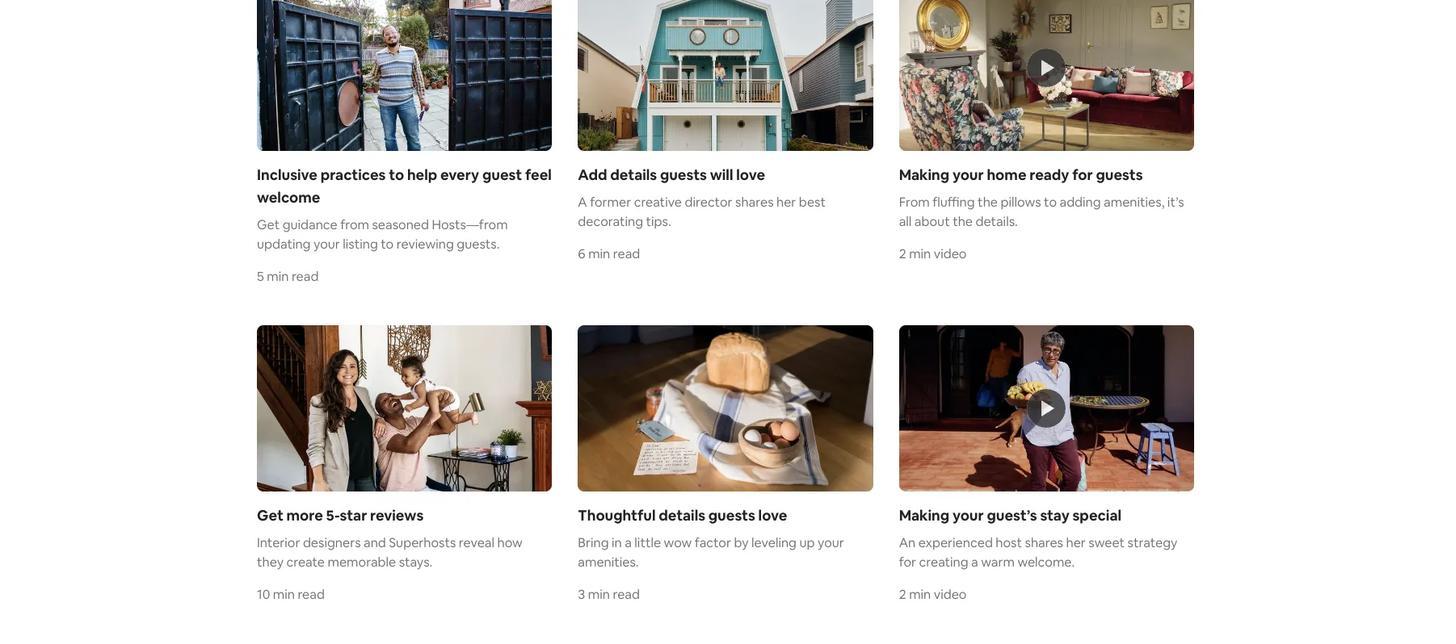 Task type: vqa. For each thing, say whether or not it's contained in the screenshot.


Task type: locate. For each thing, give the bounding box(es) containing it.
from
[[899, 194, 930, 211]]

min for get more 5-star reviews
[[273, 586, 295, 603]]

1 horizontal spatial her
[[1066, 535, 1086, 552]]

leveling
[[752, 535, 797, 552]]

min right the 6
[[588, 246, 610, 263]]

tips.
[[646, 213, 671, 230]]

1 vertical spatial for
[[899, 554, 917, 571]]

2 down an
[[899, 586, 907, 603]]

the up details.
[[978, 194, 998, 211]]

inclusive
[[257, 166, 318, 184]]

a person opens a large black gate and smiles, with a stone patio and trees in the background. image
[[257, 0, 552, 151], [257, 0, 552, 151]]

2 min video
[[899, 246, 967, 263], [899, 586, 967, 603]]

help
[[407, 166, 437, 184]]

making up from
[[899, 166, 950, 184]]

making
[[899, 166, 950, 184], [899, 506, 950, 525]]

thoughtful details guests love
[[578, 506, 787, 525]]

2 video from the top
[[934, 586, 967, 603]]

0 horizontal spatial a
[[625, 535, 632, 552]]

updating
[[257, 236, 311, 253]]

1 horizontal spatial details
[[659, 506, 706, 525]]

bring in a little wow factor by leveling up your amenities.
[[578, 535, 844, 571]]

shares up welcome.
[[1025, 535, 1064, 552]]

2 min video for making your home ready for guests
[[899, 246, 967, 263]]

0 vertical spatial the
[[978, 194, 998, 211]]

read
[[613, 246, 640, 263], [292, 268, 319, 285], [298, 586, 325, 603], [613, 586, 640, 603]]

thoughtful
[[578, 506, 656, 525]]

1 vertical spatial a
[[972, 554, 979, 571]]

her inside 'a former creative director shares her best decorating tips.'
[[777, 194, 796, 211]]

experienced
[[919, 535, 993, 552]]

1 vertical spatial shares
[[1025, 535, 1064, 552]]

2 down all
[[899, 246, 907, 263]]

love up leveling
[[759, 506, 787, 525]]

2 horizontal spatial guests
[[1096, 166, 1143, 184]]

2 making from the top
[[899, 506, 950, 525]]

0 vertical spatial making
[[899, 166, 950, 184]]

1 horizontal spatial shares
[[1025, 535, 1064, 552]]

bring
[[578, 535, 609, 552]]

min right '5'
[[267, 268, 289, 285]]

a
[[578, 194, 587, 211]]

2 for making your guest's stay special
[[899, 586, 907, 603]]

feel
[[525, 166, 552, 184]]

for up adding on the top right of page
[[1073, 166, 1093, 184]]

her left 'best'
[[777, 194, 796, 211]]

for down an
[[899, 554, 917, 571]]

welcome.
[[1018, 554, 1075, 571]]

read for inclusive
[[292, 268, 319, 285]]

0 horizontal spatial the
[[953, 213, 973, 230]]

for
[[1073, 166, 1093, 184], [899, 554, 917, 571]]

5-
[[326, 506, 340, 525]]

read for thoughtful
[[613, 586, 640, 603]]

guests
[[660, 166, 707, 184], [1096, 166, 1143, 184], [709, 506, 756, 525]]

read down decorating
[[613, 246, 640, 263]]

former
[[590, 194, 631, 211]]

0 horizontal spatial for
[[899, 554, 917, 571]]

details up former
[[610, 166, 657, 184]]

and
[[364, 535, 386, 552]]

guests up by
[[709, 506, 756, 525]]

2 vertical spatial to
[[381, 236, 394, 253]]

creative
[[634, 194, 682, 211]]

to down the ready
[[1044, 194, 1057, 211]]

wow
[[664, 535, 692, 552]]

guest
[[482, 166, 522, 184]]

shares right director
[[735, 194, 774, 211]]

how
[[497, 535, 523, 552]]

2 min video down about
[[899, 246, 967, 263]]

a right in
[[625, 535, 632, 552]]

a man walks outside holding a platter full of fruit. image
[[899, 326, 1194, 492], [899, 326, 1194, 492]]

interior designers and superhosts reveal how they create memorable stays.
[[257, 535, 523, 571]]

read down create
[[298, 586, 325, 603]]

strategy
[[1128, 535, 1178, 552]]

a inside an experienced host shares her sweet strategy for creating a warm welcome.
[[972, 554, 979, 571]]

0 horizontal spatial her
[[777, 194, 796, 211]]

all
[[899, 213, 912, 230]]

min for making your guest's stay special
[[909, 586, 931, 603]]

stay
[[1040, 506, 1070, 525]]

0 vertical spatial 2
[[899, 246, 907, 263]]

home
[[987, 166, 1027, 184]]

1 horizontal spatial a
[[972, 554, 979, 571]]

1 vertical spatial her
[[1066, 535, 1086, 552]]

1 get from the top
[[257, 217, 280, 234]]

0 vertical spatial love
[[736, 166, 765, 184]]

1 making from the top
[[899, 166, 950, 184]]

min for making your home ready for guests
[[909, 246, 931, 263]]

read down updating at the top left of the page
[[292, 268, 319, 285]]

0 vertical spatial 2 min video
[[899, 246, 967, 263]]

welcome
[[257, 188, 320, 207]]

a woman sits on the balcony of a blue house. image
[[578, 0, 873, 151], [578, 0, 873, 151]]

catherine, bryan and their daughter bianca image
[[257, 326, 552, 492], [257, 326, 552, 492]]

making up an
[[899, 506, 950, 525]]

seasoned
[[372, 217, 429, 234]]

creating
[[919, 554, 969, 571]]

guests up amenities,
[[1096, 166, 1143, 184]]

0 vertical spatial video
[[934, 246, 967, 263]]

to left help on the top left of page
[[389, 166, 404, 184]]

ready
[[1030, 166, 1070, 184]]

0 vertical spatial details
[[610, 166, 657, 184]]

0 vertical spatial a
[[625, 535, 632, 552]]

guests for love
[[709, 506, 756, 525]]

2 2 min video from the top
[[899, 586, 967, 603]]

shares inside an experienced host shares her sweet strategy for creating a warm welcome.
[[1025, 535, 1064, 552]]

your down guidance
[[314, 236, 340, 253]]

2 get from the top
[[257, 506, 283, 525]]

up
[[800, 535, 815, 552]]

2 min video down creating
[[899, 586, 967, 603]]

guests for will
[[660, 166, 707, 184]]

read down amenities.
[[613, 586, 640, 603]]

to
[[389, 166, 404, 184], [1044, 194, 1057, 211], [381, 236, 394, 253]]

0 vertical spatial to
[[389, 166, 404, 184]]

an
[[899, 535, 916, 552]]

star
[[340, 506, 367, 525]]

min down about
[[909, 246, 931, 263]]

her inside an experienced host shares her sweet strategy for creating a warm welcome.
[[1066, 535, 1086, 552]]

1 vertical spatial the
[[953, 213, 973, 230]]

get guidance from seasoned hosts—from updating your listing to reviewing guests.
[[257, 217, 508, 253]]

0 vertical spatial get
[[257, 217, 280, 234]]

get up interior
[[257, 506, 283, 525]]

guests up director
[[660, 166, 707, 184]]

her left sweet
[[1066, 535, 1086, 552]]

1 vertical spatial video
[[934, 586, 967, 603]]

2 2 from the top
[[899, 586, 907, 603]]

get
[[257, 217, 280, 234], [257, 506, 283, 525]]

the down fluffing
[[953, 213, 973, 230]]

little
[[635, 535, 661, 552]]

0 horizontal spatial details
[[610, 166, 657, 184]]

1 vertical spatial details
[[659, 506, 706, 525]]

get inside get guidance from seasoned hosts—from updating your listing to reviewing guests.
[[257, 217, 280, 234]]

0 vertical spatial shares
[[735, 194, 774, 211]]

2
[[899, 246, 907, 263], [899, 586, 907, 603]]

a inside bring in a little wow factor by leveling up your amenities.
[[625, 535, 632, 552]]

0 vertical spatial her
[[777, 194, 796, 211]]

get for get guidance from seasoned hosts—from updating your listing to reviewing guests.
[[257, 217, 280, 234]]

details up the wow
[[659, 506, 706, 525]]

6 min read
[[578, 246, 640, 263]]

a
[[625, 535, 632, 552], [972, 554, 979, 571]]

details
[[610, 166, 657, 184], [659, 506, 706, 525]]

video down about
[[934, 246, 967, 263]]

1 horizontal spatial for
[[1073, 166, 1093, 184]]

1 2 from the top
[[899, 246, 907, 263]]

shares inside 'a former creative director shares her best decorating tips.'
[[735, 194, 774, 211]]

details for add
[[610, 166, 657, 184]]

1 vertical spatial making
[[899, 506, 950, 525]]

min down creating
[[909, 586, 931, 603]]

1 vertical spatial to
[[1044, 194, 1057, 211]]

video
[[934, 246, 967, 263], [934, 586, 967, 603]]

get up updating at the top left of the page
[[257, 217, 280, 234]]

love
[[736, 166, 765, 184], [759, 506, 787, 525]]

a loaf of bread, eggs, and keys are on a table next to a handwritten note. image
[[578, 326, 873, 492], [578, 326, 873, 492]]

her
[[777, 194, 796, 211], [1066, 535, 1086, 552]]

0 horizontal spatial shares
[[735, 194, 774, 211]]

read for get
[[298, 586, 325, 603]]

reviews
[[370, 506, 424, 525]]

1 2 min video from the top
[[899, 246, 967, 263]]

min right 3
[[588, 586, 610, 603]]

inclusive practices to help every guest feel welcome
[[257, 166, 552, 207]]

best
[[799, 194, 826, 211]]

to down seasoned
[[381, 236, 394, 253]]

1 video from the top
[[934, 246, 967, 263]]

1 vertical spatial get
[[257, 506, 283, 525]]

1 vertical spatial 2
[[899, 586, 907, 603]]

love right will
[[736, 166, 765, 184]]

video down creating
[[934, 586, 967, 603]]

to inside the from fluffing the pillows to adding amenities, it's all about the details.
[[1044, 194, 1057, 211]]

1 vertical spatial 2 min video
[[899, 586, 967, 603]]

0 horizontal spatial guests
[[660, 166, 707, 184]]

practices
[[321, 166, 386, 184]]

a living room with a red couch and gold mirror. image
[[899, 0, 1194, 151], [899, 0, 1194, 151]]

min right the 10 on the bottom of the page
[[273, 586, 295, 603]]

1 horizontal spatial guests
[[709, 506, 756, 525]]

your right up
[[818, 535, 844, 552]]

10
[[257, 586, 270, 603]]

your
[[953, 166, 984, 184], [314, 236, 340, 253], [953, 506, 984, 525], [818, 535, 844, 552]]

0 vertical spatial for
[[1073, 166, 1093, 184]]

shares
[[735, 194, 774, 211], [1025, 535, 1064, 552]]

a left warm
[[972, 554, 979, 571]]



Task type: describe. For each thing, give the bounding box(es) containing it.
from fluffing the pillows to adding amenities, it's all about the details.
[[899, 194, 1184, 230]]

about
[[915, 213, 950, 230]]

listing
[[343, 236, 378, 253]]

reveal
[[459, 535, 495, 552]]

factor
[[695, 535, 731, 552]]

6
[[578, 246, 586, 263]]

adding
[[1060, 194, 1101, 211]]

making your guest's stay special
[[899, 506, 1122, 525]]

your inside bring in a little wow factor by leveling up your amenities.
[[818, 535, 844, 552]]

will
[[710, 166, 733, 184]]

3
[[578, 586, 585, 603]]

guest's
[[987, 506, 1037, 525]]

it's
[[1168, 194, 1184, 211]]

director
[[685, 194, 733, 211]]

your up experienced
[[953, 506, 984, 525]]

5 min read
[[257, 268, 319, 285]]

min for inclusive practices to help every guest feel welcome
[[267, 268, 289, 285]]

an experienced host shares her sweet strategy for creating a warm welcome.
[[899, 535, 1178, 571]]

stays.
[[399, 554, 433, 571]]

pillows
[[1001, 194, 1041, 211]]

to inside get guidance from seasoned hosts—from updating your listing to reviewing guests.
[[381, 236, 394, 253]]

decorating
[[578, 213, 643, 230]]

min for add details guests will love
[[588, 246, 610, 263]]

every
[[440, 166, 479, 184]]

3 min read
[[578, 586, 640, 603]]

details.
[[976, 213, 1018, 230]]

amenities.
[[578, 554, 639, 571]]

5
[[257, 268, 264, 285]]

details for thoughtful
[[659, 506, 706, 525]]

interior
[[257, 535, 300, 552]]

making your home ready for guests
[[899, 166, 1143, 184]]

host
[[996, 535, 1022, 552]]

amenities,
[[1104, 194, 1165, 211]]

min for thoughtful details guests love
[[588, 586, 610, 603]]

add details guests will love
[[578, 166, 765, 184]]

add
[[578, 166, 607, 184]]

warm
[[981, 554, 1015, 571]]

hosts—from
[[432, 217, 508, 234]]

for inside an experienced host shares her sweet strategy for creating a warm welcome.
[[899, 554, 917, 571]]

your inside get guidance from seasoned hosts—from updating your listing to reviewing guests.
[[314, 236, 340, 253]]

memorable
[[328, 554, 396, 571]]

2 for making your home ready for guests
[[899, 246, 907, 263]]

get for get more 5-star reviews
[[257, 506, 283, 525]]

fluffing
[[933, 194, 975, 211]]

making for making your guest's stay special
[[899, 506, 950, 525]]

1 horizontal spatial the
[[978, 194, 998, 211]]

video for guest's
[[934, 586, 967, 603]]

video for home
[[934, 246, 967, 263]]

your up fluffing
[[953, 166, 984, 184]]

more
[[287, 506, 323, 525]]

by
[[734, 535, 749, 552]]

from
[[340, 217, 369, 234]]

guests.
[[457, 236, 500, 253]]

reviewing
[[397, 236, 454, 253]]

create
[[287, 554, 325, 571]]

1 vertical spatial love
[[759, 506, 787, 525]]

designers
[[303, 535, 361, 552]]

10 min read
[[257, 586, 325, 603]]

to inside the inclusive practices to help every guest feel welcome
[[389, 166, 404, 184]]

get more 5-star reviews
[[257, 506, 424, 525]]

making for making your home ready for guests
[[899, 166, 950, 184]]

read for add
[[613, 246, 640, 263]]

sweet
[[1089, 535, 1125, 552]]

2 min video for making your guest's stay special
[[899, 586, 967, 603]]

in
[[612, 535, 622, 552]]

they
[[257, 554, 284, 571]]

a former creative director shares her best decorating tips.
[[578, 194, 826, 230]]

superhosts
[[389, 535, 456, 552]]

guidance
[[283, 217, 338, 234]]

special
[[1073, 506, 1122, 525]]



